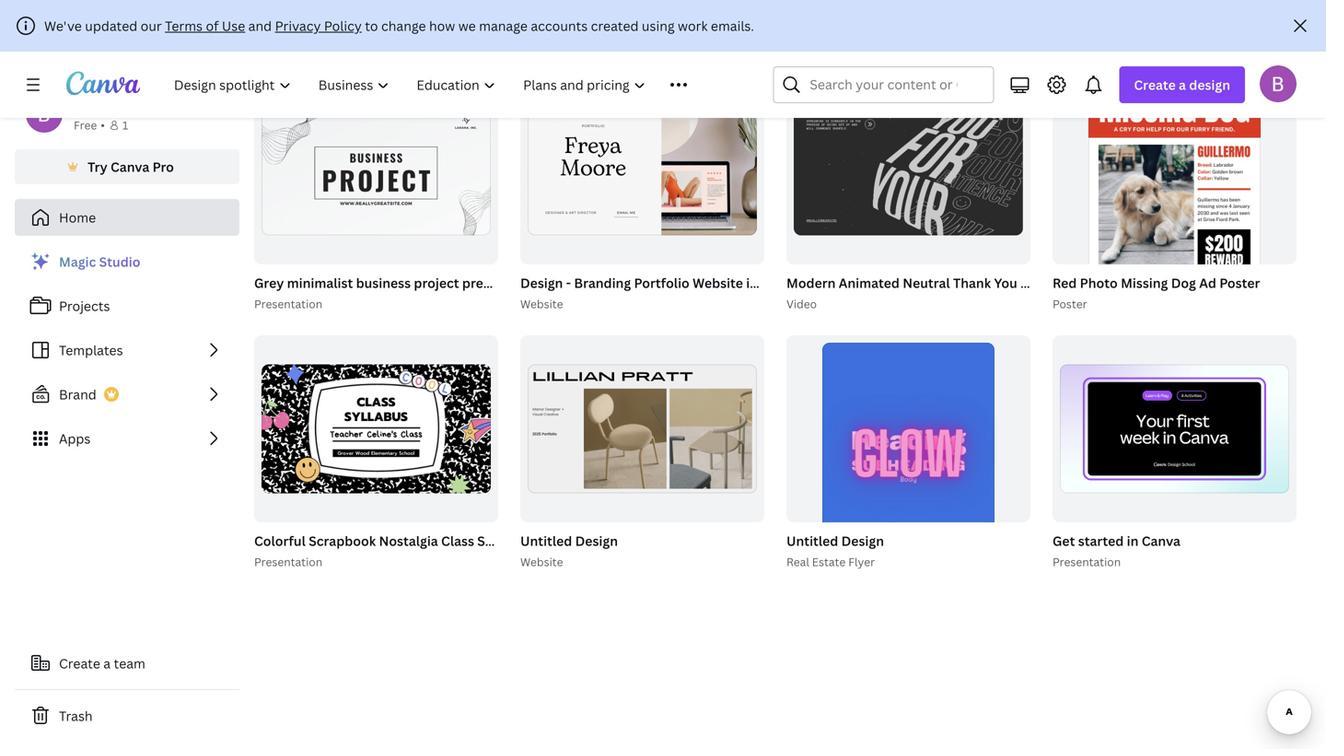 Task type: vqa. For each thing, say whether or not it's contained in the screenshot.
all
no



Task type: locate. For each thing, give the bounding box(es) containing it.
group inside grey minimalist business project presentation group
[[254, 78, 498, 264]]

a inside button
[[103, 654, 111, 672]]

1 for 1 of 2
[[995, 504, 1001, 518]]

1 vertical spatial black
[[840, 274, 874, 292]]

1080 left the x at the left
[[521, 38, 548, 54]]

edu magic studio accessibility checker (teachers) l&p button
[[254, 14, 599, 37]]

2 horizontal spatial in
[[1148, 16, 1160, 34]]

group inside get started in canva group
[[1053, 335, 1297, 522]]

0 horizontal spatial black
[[840, 274, 874, 292]]

1080
[[521, 38, 548, 54], [559, 38, 587, 54]]

modern animated neutral thank you video video
[[787, 274, 1057, 311]]

blue
[[1267, 16, 1295, 34]]

dog
[[1172, 274, 1197, 292]]

presentation down started
[[1053, 554, 1121, 569]]

studio inside "link"
[[99, 253, 140, 270]]

templates link
[[15, 331, 240, 368]]

0 horizontal spatial light
[[880, 274, 912, 292]]

1 horizontal spatial white
[[1227, 16, 1264, 34]]

x
[[551, 38, 557, 54]]

canva right started
[[1142, 532, 1181, 549]]

group inside colorful scrapbook nostalgia class syllabus blank education presentation group
[[254, 335, 498, 522]]

create left the team
[[59, 654, 100, 672]]

list
[[15, 243, 240, 457]]

get
[[1053, 532, 1076, 549]]

we
[[459, 17, 476, 35]]

0 horizontal spatial magic
[[59, 253, 96, 270]]

presentation down privacy at the top left of the page
[[254, 38, 323, 54]]

design up flyer
[[842, 532, 884, 549]]

0 vertical spatial 1
[[122, 117, 128, 132]]

colorful
[[254, 532, 306, 549]]

black
[[1163, 16, 1197, 34], [840, 274, 874, 292]]

we've
[[44, 17, 82, 35]]

0 vertical spatial video
[[1021, 274, 1057, 292]]

create for create a team
[[59, 654, 100, 672]]

white inside design - branding portfolio website in white  grey  black  light classic minimal style website
[[761, 274, 798, 292]]

light
[[1298, 16, 1327, 34], [880, 274, 912, 292]]

1080 right the x at the left
[[559, 38, 587, 54]]

group
[[254, 78, 498, 264], [521, 78, 765, 264], [787, 78, 1031, 264], [1053, 78, 1297, 328], [254, 335, 498, 522], [521, 335, 765, 522], [1053, 335, 1297, 522]]

minimal
[[962, 274, 1012, 292]]

trash
[[59, 707, 93, 724]]

1 right •
[[122, 117, 128, 132]]

light inside one pager doc in black and white blue light doc
[[1298, 16, 1327, 34]]

video down modern at the right of page
[[787, 296, 817, 311]]

1 horizontal spatial black
[[1163, 16, 1197, 34]]

canva
[[111, 158, 149, 175], [1142, 532, 1181, 549]]

None search field
[[773, 66, 994, 103]]

light left classic
[[880, 274, 912, 292]]

poster right ad on the top right
[[1220, 274, 1261, 292]]

a
[[1179, 76, 1187, 94], [103, 654, 111, 672]]

group for -
[[521, 78, 765, 264]]

magic right edu on the left top of the page
[[282, 16, 319, 34]]

home link
[[15, 199, 240, 236]]

0 horizontal spatial and
[[248, 17, 272, 35]]

studio left to
[[322, 16, 363, 34]]

1 vertical spatial white
[[761, 274, 798, 292]]

get started in canva presentation
[[1053, 532, 1181, 569]]

2 grey from the left
[[804, 274, 834, 292]]

1 vertical spatial video
[[787, 296, 817, 311]]

a left design
[[1179, 76, 1187, 94]]

estate
[[812, 554, 846, 569]]

bob builder image
[[1260, 65, 1297, 102]]

privacy
[[275, 17, 321, 35]]

0 vertical spatial of
[[206, 17, 219, 35]]

black right modern at the right of page
[[840, 274, 874, 292]]

grey left animated
[[804, 274, 834, 292]]

in inside one pager doc in black and white blue light doc
[[1148, 16, 1160, 34]]

1 vertical spatial studio
[[99, 253, 140, 270]]

presentation right education
[[639, 532, 719, 549]]

create inside button
[[59, 654, 100, 672]]

design up px
[[575, 16, 618, 34]]

create a design
[[1134, 76, 1231, 94]]

white inside one pager doc in black and white blue light doc
[[1227, 16, 1264, 34]]

classic
[[915, 274, 959, 292]]

red photo missing dog ad poster button
[[1053, 272, 1261, 295]]

in right started
[[1127, 532, 1139, 549]]

grey minimalist business project presentation presentation
[[254, 274, 546, 311]]

1 left '2'
[[995, 504, 1001, 518]]

in inside the get started in canva presentation
[[1127, 532, 1139, 549]]

blank
[[534, 532, 569, 549]]

light inside design - branding portfolio website in white  grey  black  light classic minimal style website
[[880, 274, 912, 292]]

2 vertical spatial in
[[1127, 532, 1139, 549]]

white left the blue
[[1227, 16, 1264, 34]]

studio down home link
[[99, 253, 140, 270]]

2
[[1016, 504, 1022, 518]]

0 vertical spatial magic
[[282, 16, 319, 34]]

magic inside edu magic studio accessibility checker (teachers) l&p presentation
[[282, 16, 319, 34]]

untitled for untitled design website
[[521, 532, 572, 549]]

1 horizontal spatial doc
[[1053, 38, 1074, 54]]

and inside one pager doc in black and white blue light doc
[[1200, 16, 1224, 34]]

white left animated
[[761, 274, 798, 292]]

design inside untitled design 1080 x 1080 px
[[575, 16, 618, 34]]

untitled design group
[[517, 335, 765, 571], [783, 335, 1031, 571]]

0 vertical spatial black
[[1163, 16, 1197, 34]]

2 vertical spatial website
[[521, 554, 563, 569]]

grey inside design - branding portfolio website in white  grey  black  light classic minimal style website
[[804, 274, 834, 292]]

1 horizontal spatial grey
[[804, 274, 834, 292]]

0 vertical spatial poster
[[1220, 274, 1261, 292]]

flyer
[[849, 554, 875, 569]]

of
[[206, 17, 219, 35], [1003, 504, 1013, 518]]

1 horizontal spatial video
[[1021, 274, 1057, 292]]

black up create a design dropdown button
[[1163, 16, 1197, 34]]

group inside modern animated neutral thank you video group
[[787, 78, 1031, 264]]

a inside dropdown button
[[1179, 76, 1187, 94]]

untitled inside the untitled design website
[[521, 532, 572, 549]]

Search search field
[[810, 67, 958, 102]]

0 vertical spatial create
[[1134, 76, 1176, 94]]

(teachers)
[[503, 16, 568, 34]]

doc
[[1120, 16, 1145, 34], [787, 38, 808, 54], [1053, 38, 1074, 54]]

1 inside group
[[995, 504, 1001, 518]]

1 horizontal spatial untitled design group
[[783, 335, 1031, 571]]

design for untitled design real estate flyer
[[842, 532, 884, 549]]

thank
[[954, 274, 991, 292]]

1 horizontal spatial in
[[1127, 532, 1139, 549]]

of left '2'
[[1003, 504, 1013, 518]]

1 of 2 group
[[787, 335, 1031, 566]]

real
[[787, 554, 810, 569]]

magic studio link
[[15, 243, 240, 280]]

0 vertical spatial light
[[1298, 16, 1327, 34]]

0 horizontal spatial 1080
[[521, 38, 548, 54]]

0 horizontal spatial a
[[103, 654, 111, 672]]

website right portfolio
[[693, 274, 743, 292]]

0 vertical spatial studio
[[322, 16, 363, 34]]

in
[[1148, 16, 1160, 34], [746, 274, 758, 292], [1127, 532, 1139, 549]]

untitled inside untitled design 1080 x 1080 px
[[521, 16, 572, 34]]

l&p
[[571, 16, 596, 34]]

grey left minimalist
[[254, 274, 284, 292]]

1 vertical spatial poster
[[1053, 296, 1088, 311]]

poster down red
[[1053, 296, 1088, 311]]

•
[[101, 117, 105, 132]]

0 horizontal spatial create
[[59, 654, 100, 672]]

0 horizontal spatial white
[[761, 274, 798, 292]]

and right use
[[248, 17, 272, 35]]

group for design
[[521, 335, 765, 522]]

1 horizontal spatial of
[[1003, 504, 1013, 518]]

in left modern at the right of page
[[746, 274, 758, 292]]

untitled design button for untitled design real estate flyer
[[787, 530, 884, 553]]

design left -
[[521, 274, 563, 292]]

of left use
[[206, 17, 219, 35]]

0 horizontal spatial canva
[[111, 158, 149, 175]]

create a design button
[[1120, 66, 1246, 103]]

untitled design website
[[521, 532, 618, 569]]

untitled inside untitled design real estate flyer
[[787, 532, 839, 549]]

1 vertical spatial light
[[880, 274, 912, 292]]

0 vertical spatial white
[[1227, 16, 1264, 34]]

poster
[[1220, 274, 1261, 292], [1053, 296, 1088, 311]]

red photo missing dog ad poster group
[[1049, 78, 1297, 328]]

canva inside try canva pro button
[[111, 158, 149, 175]]

1 horizontal spatial canva
[[1142, 532, 1181, 549]]

pager
[[1082, 16, 1117, 34]]

0 horizontal spatial studio
[[99, 253, 140, 270]]

video
[[1021, 274, 1057, 292], [787, 296, 817, 311]]

projects link
[[15, 287, 240, 324]]

1 vertical spatial a
[[103, 654, 111, 672]]

design right the blank
[[575, 532, 618, 549]]

design inside the untitled design website
[[575, 532, 618, 549]]

grey
[[254, 274, 284, 292], [804, 274, 834, 292]]

0 horizontal spatial in
[[746, 274, 758, 292]]

website down 'presentation'
[[521, 296, 563, 311]]

canva right try
[[111, 158, 149, 175]]

create for create a design
[[1134, 76, 1176, 94]]

presentation down minimalist
[[254, 296, 323, 311]]

magic studio
[[59, 253, 140, 270]]

accessibility
[[366, 16, 446, 34]]

1 horizontal spatial 1
[[995, 504, 1001, 518]]

video right you
[[1021, 274, 1057, 292]]

create left design
[[1134, 76, 1176, 94]]

top level navigation element
[[162, 66, 729, 103], [162, 66, 729, 103]]

0 horizontal spatial doc
[[787, 38, 808, 54]]

group inside design - branding portfolio website in white  grey  black  light classic minimal style group
[[521, 78, 765, 264]]

1 horizontal spatial light
[[1298, 16, 1327, 34]]

1 horizontal spatial and
[[1200, 16, 1224, 34]]

website down the blank
[[521, 554, 563, 569]]

0 horizontal spatial untitled design group
[[517, 335, 765, 571]]

in right pager
[[1148, 16, 1160, 34]]

work
[[678, 17, 708, 35]]

1 vertical spatial 1
[[995, 504, 1001, 518]]

0 vertical spatial canva
[[111, 158, 149, 175]]

a left the team
[[103, 654, 111, 672]]

presentation inside grey minimalist business project presentation presentation
[[254, 296, 323, 311]]

1 horizontal spatial a
[[1179, 76, 1187, 94]]

light right the blue
[[1298, 16, 1327, 34]]

edu magic studio accessibility checker (teachers) l&p presentation
[[254, 16, 599, 54]]

design inside untitled design real estate flyer
[[842, 532, 884, 549]]

1 vertical spatial create
[[59, 654, 100, 672]]

minimalist
[[287, 274, 353, 292]]

1 vertical spatial canva
[[1142, 532, 1181, 549]]

2 horizontal spatial doc
[[1120, 16, 1145, 34]]

1
[[122, 117, 128, 132], [995, 504, 1001, 518]]

1 horizontal spatial studio
[[322, 16, 363, 34]]

neutral
[[903, 274, 950, 292]]

1 grey from the left
[[254, 274, 284, 292]]

0 horizontal spatial 1
[[122, 117, 128, 132]]

1 horizontal spatial 1080
[[559, 38, 587, 54]]

1 horizontal spatial create
[[1134, 76, 1176, 94]]

presentation
[[254, 38, 323, 54], [254, 296, 323, 311], [639, 532, 719, 549], [254, 554, 323, 569], [1053, 554, 1121, 569]]

1 vertical spatial magic
[[59, 253, 96, 270]]

you
[[994, 274, 1018, 292]]

create inside dropdown button
[[1134, 76, 1176, 94]]

list containing magic studio
[[15, 243, 240, 457]]

studio inside edu magic studio accessibility checker (teachers) l&p presentation
[[322, 16, 363, 34]]

1 horizontal spatial magic
[[282, 16, 319, 34]]

presentation inside the get started in canva presentation
[[1053, 554, 1121, 569]]

1 vertical spatial of
[[1003, 504, 1013, 518]]

1 vertical spatial in
[[746, 274, 758, 292]]

0 horizontal spatial grey
[[254, 274, 284, 292]]

white
[[1227, 16, 1264, 34], [761, 274, 798, 292]]

0 vertical spatial website
[[693, 274, 743, 292]]

change
[[381, 17, 426, 35]]

0 horizontal spatial video
[[787, 296, 817, 311]]

started
[[1079, 532, 1124, 549]]

get started in canva group
[[1049, 335, 1297, 571]]

brand
[[59, 385, 97, 403]]

updated
[[85, 17, 137, 35]]

untitled for untitled design real estate flyer
[[787, 532, 839, 549]]

untitled
[[521, 16, 572, 34], [521, 532, 572, 549], [787, 532, 839, 549]]

checker
[[449, 16, 500, 34]]

0 vertical spatial in
[[1148, 16, 1160, 34]]

magic down home
[[59, 253, 96, 270]]

and up design
[[1200, 16, 1224, 34]]

studio
[[322, 16, 363, 34], [99, 253, 140, 270]]

create a team button
[[15, 645, 240, 682]]

design - branding portfolio website in white  grey  black  light classic minimal style group
[[517, 78, 1048, 313]]

0 vertical spatial a
[[1179, 76, 1187, 94]]



Task type: describe. For each thing, give the bounding box(es) containing it.
design for untitled design website
[[575, 532, 618, 549]]

modern animated neutral thank you video group
[[783, 78, 1057, 313]]

grey minimalist business project presentation group
[[251, 78, 546, 313]]

untitled design button for untitled design 1080 x 1080 px
[[521, 14, 618, 37]]

canva inside the get started in canva presentation
[[1142, 532, 1181, 549]]

design - branding portfolio website in white  grey  black  light classic minimal style button
[[521, 272, 1048, 295]]

white for and
[[1227, 16, 1264, 34]]

one pager doc in black and white blue light button
[[1053, 14, 1327, 37]]

2 1080 from the left
[[559, 38, 587, 54]]

our
[[141, 17, 162, 35]]

manage
[[479, 17, 528, 35]]

group for scrapbook
[[254, 335, 498, 522]]

colorful scrapbook nostalgia class syllabus blank education presentation presentation
[[254, 532, 719, 569]]

try canva pro button
[[15, 149, 240, 184]]

presentation down colorful
[[254, 554, 323, 569]]

a for team
[[103, 654, 111, 672]]

2 untitled design group from the left
[[783, 335, 1031, 571]]

white for in
[[761, 274, 798, 292]]

ad
[[1200, 274, 1217, 292]]

a for design
[[1179, 76, 1187, 94]]

use
[[222, 17, 245, 35]]

magic inside "link"
[[59, 253, 96, 270]]

projects
[[59, 297, 110, 314]]

black inside one pager doc in black and white blue light doc
[[1163, 16, 1197, 34]]

red photo missing dog ad poster poster
[[1053, 274, 1261, 311]]

presentation inside edu magic studio accessibility checker (teachers) l&p presentation
[[254, 38, 323, 54]]

accounts
[[531, 17, 588, 35]]

project
[[414, 274, 459, 292]]

1 for 1
[[122, 117, 128, 132]]

design inside design - branding portfolio website in white  grey  black  light classic minimal style website
[[521, 274, 563, 292]]

untitled for untitled design 1080 x 1080 px
[[521, 16, 572, 34]]

policy
[[324, 17, 362, 35]]

design for untitled design 1080 x 1080 px
[[575, 16, 618, 34]]

group for minimalist
[[254, 78, 498, 264]]

templates
[[59, 341, 123, 359]]

design - branding portfolio website in white  grey  black  light classic minimal style website
[[521, 274, 1048, 311]]

try canva pro
[[88, 158, 174, 175]]

trash link
[[15, 697, 240, 734]]

animated
[[839, 274, 900, 292]]

to
[[365, 17, 378, 35]]

1 1080 from the left
[[521, 38, 548, 54]]

1 horizontal spatial poster
[[1220, 274, 1261, 292]]

terms
[[165, 17, 203, 35]]

grey minimalist business project presentation button
[[254, 272, 546, 295]]

-
[[566, 274, 571, 292]]

education
[[572, 532, 636, 549]]

in inside design - branding portfolio website in white  grey  black  light classic minimal style website
[[746, 274, 758, 292]]

brand link
[[15, 376, 240, 413]]

1 untitled design group from the left
[[517, 335, 765, 571]]

0 horizontal spatial of
[[206, 17, 219, 35]]

modern animated neutral thank you video button
[[787, 272, 1057, 295]]

modern
[[787, 274, 836, 292]]

untitled design 1080 x 1080 px
[[521, 16, 618, 54]]

team
[[114, 654, 145, 672]]

photo
[[1080, 274, 1118, 292]]

get started in canva button
[[1053, 530, 1181, 553]]

website inside the untitled design website
[[521, 554, 563, 569]]

portfolio
[[634, 274, 690, 292]]

px
[[590, 38, 603, 54]]

class
[[441, 532, 474, 549]]

emails.
[[711, 17, 754, 35]]

we've updated our terms of use and privacy policy to change how we manage accounts created using work emails.
[[44, 17, 754, 35]]

group for photo
[[1053, 78, 1297, 328]]

created
[[591, 17, 639, 35]]

black inside design - branding portfolio website in white  grey  black  light classic minimal style website
[[840, 274, 874, 292]]

try
[[88, 158, 107, 175]]

scrapbook
[[309, 532, 376, 549]]

one
[[1053, 16, 1079, 34]]

using
[[642, 17, 675, 35]]

privacy policy link
[[275, 17, 362, 35]]

of inside 1 of 2 group
[[1003, 504, 1013, 518]]

business
[[356, 274, 411, 292]]

style
[[1015, 274, 1048, 292]]

design
[[1190, 76, 1231, 94]]

colorful scrapbook nostalgia class syllabus blank education presentation group
[[251, 335, 719, 571]]

0 horizontal spatial poster
[[1053, 296, 1088, 311]]

red
[[1053, 274, 1077, 292]]

missing
[[1121, 274, 1169, 292]]

grey inside grey minimalist business project presentation presentation
[[254, 274, 284, 292]]

presentation
[[462, 274, 543, 292]]

group for started
[[1053, 335, 1297, 522]]

create a team
[[59, 654, 145, 672]]

untitled design button for untitled design website
[[521, 530, 618, 553]]

branding
[[574, 274, 631, 292]]

one pager doc in black and white blue light doc
[[1053, 16, 1327, 54]]

free
[[74, 117, 97, 132]]

edu
[[254, 16, 278, 34]]

how
[[429, 17, 455, 35]]

colorful scrapbook nostalgia class syllabus blank education presentation button
[[254, 530, 719, 553]]

apps
[[59, 430, 91, 447]]

terms of use link
[[165, 17, 245, 35]]

nostalgia
[[379, 532, 438, 549]]

pro
[[153, 158, 174, 175]]

group for animated
[[787, 78, 1031, 264]]

1 vertical spatial website
[[521, 296, 563, 311]]

home
[[59, 208, 96, 226]]

untitled design real estate flyer
[[787, 532, 884, 569]]

1 of 2
[[995, 504, 1022, 518]]

apps link
[[15, 420, 240, 457]]

syllabus
[[477, 532, 531, 549]]



